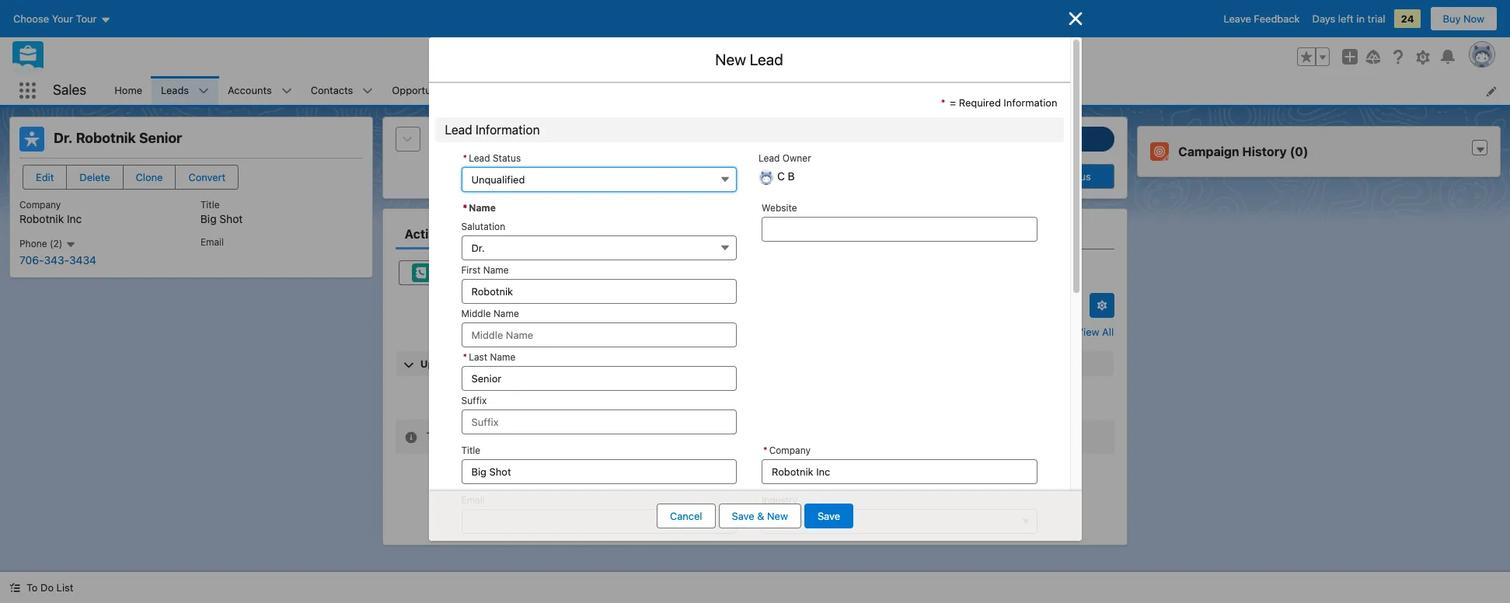 Task type: locate. For each thing, give the bounding box(es) containing it.
2 save from the left
[[818, 510, 841, 523]]

title big shot
[[201, 199, 243, 226]]

no activities to show. get started by sending an email, scheduling a task, and more.
[[610, 384, 900, 412]]

first
[[461, 264, 481, 276]]

7
[[891, 300, 897, 313]]

filters:
[[834, 300, 866, 313]]

0 vertical spatial information
[[1004, 96, 1058, 109]]

1 save from the left
[[732, 510, 755, 523]]

706-343-3434
[[19, 253, 96, 266]]

inc
[[67, 212, 82, 226]]

title
[[201, 199, 220, 211], [461, 444, 481, 456]]

0 vertical spatial last
[[868, 300, 888, 313]]

1 horizontal spatial activities
[[949, 300, 991, 313]]

list
[[105, 76, 1511, 105]]

0 horizontal spatial robotnik
[[19, 212, 64, 226]]

robotnik up delete button
[[76, 130, 136, 146]]

select converted status button
[[953, 164, 1115, 189]]

0 horizontal spatial dr.
[[54, 130, 73, 146]]

converted down * lead status at the left top of page
[[469, 170, 521, 182]]

task,
[[828, 399, 850, 412]]

to change what's shown, try changing your filters. status
[[396, 420, 1115, 454]]

0 horizontal spatial &
[[474, 358, 482, 370]]

to inside status
[[427, 430, 438, 442]]

text default image
[[9, 583, 20, 594]]

* up the : at the left top of the page
[[463, 152, 467, 164]]

and left events
[[1029, 300, 1047, 313]]

• left my
[[924, 300, 929, 313]]

& for save
[[758, 510, 765, 523]]

days
[[900, 300, 922, 313]]

dr. inside salutation button
[[472, 241, 485, 254]]

and
[[1029, 300, 1047, 313], [853, 399, 871, 412]]

save for save & new
[[732, 510, 755, 523]]

list containing home
[[105, 76, 1511, 105]]

unqualified
[[472, 173, 525, 185]]

dr.
[[54, 130, 73, 146], [472, 241, 485, 254]]

to inside button
[[26, 582, 38, 594]]

changing
[[564, 430, 607, 442]]

filters.
[[633, 430, 663, 442]]

convert
[[189, 171, 226, 184]]

1 horizontal spatial dr.
[[472, 241, 485, 254]]

1 horizontal spatial last
[[868, 300, 888, 313]]

robotnik
[[76, 130, 136, 146], [19, 212, 64, 226]]

new task
[[562, 267, 607, 279]]

dr. for dr. robotnik senior
[[54, 130, 73, 146]]

• view all
[[1066, 326, 1114, 338]]

status : converted
[[430, 170, 521, 182]]

tab list
[[396, 218, 1115, 250]]

new
[[716, 51, 746, 68], [562, 267, 582, 279], [685, 267, 706, 279], [767, 510, 788, 523]]

scheduling
[[765, 399, 817, 412]]

Salutation button
[[461, 235, 737, 260]]

1 horizontal spatial and
[[1029, 300, 1047, 313]]

1 horizontal spatial information
[[1004, 96, 1058, 109]]

3434
[[69, 253, 96, 266]]

cancel button
[[657, 504, 716, 529]]

last down middle on the bottom of the page
[[469, 351, 488, 363]]

event
[[709, 267, 735, 279]]

activities up email,
[[722, 384, 764, 397]]

• right my
[[994, 300, 999, 313]]

buy now button
[[1430, 6, 1498, 31]]

to
[[427, 430, 438, 442], [26, 582, 38, 594]]

last left 7
[[868, 300, 888, 313]]

* left overdue
[[463, 351, 467, 363]]

0 vertical spatial title
[[201, 199, 220, 211]]

lead
[[750, 51, 784, 68], [445, 122, 473, 136], [469, 152, 490, 164], [759, 152, 780, 164]]

1 vertical spatial information
[[476, 122, 540, 136]]

* for * lead status
[[463, 152, 467, 164]]

0 vertical spatial to
[[427, 430, 438, 442]]

1 horizontal spatial a
[[819, 399, 825, 412]]

0 vertical spatial company
[[19, 199, 61, 211]]

Suffix text field
[[461, 409, 737, 434]]

1 vertical spatial dr.
[[472, 241, 485, 254]]

information right required
[[1004, 96, 1058, 109]]

robotnik for company
[[19, 212, 64, 226]]

title up big
[[201, 199, 220, 211]]

title for title big shot
[[201, 199, 220, 211]]

dr. right lead icon
[[54, 130, 73, 146]]

2 vertical spatial email
[[461, 494, 485, 506]]

save up employees
[[818, 510, 841, 523]]

opportunities list item
[[383, 76, 486, 105]]

1 vertical spatial email
[[1001, 300, 1026, 313]]

0 horizontal spatial and
[[853, 399, 871, 412]]

change
[[441, 430, 475, 442]]

0 vertical spatial activities
[[949, 300, 991, 313]]

company down edit button
[[19, 199, 61, 211]]

save button
[[805, 504, 854, 529]]

robotnik inside "company robotnik inc"
[[19, 212, 64, 226]]

your
[[610, 430, 631, 442]]

1 vertical spatial robotnik
[[19, 212, 64, 226]]

1 vertical spatial &
[[758, 510, 765, 523]]

to right text default icon
[[427, 430, 438, 442]]

0 horizontal spatial a
[[457, 267, 463, 279]]

1 horizontal spatial converted
[[1010, 170, 1059, 183]]

text default image
[[405, 431, 417, 444]]

1 horizontal spatial robotnik
[[76, 130, 136, 146]]

0 horizontal spatial company
[[19, 199, 61, 211]]

0 vertical spatial &
[[474, 358, 482, 370]]

log a call button
[[399, 260, 496, 285]]

706-343-3434 link
[[19, 253, 96, 266]]

0 horizontal spatial title
[[201, 199, 220, 211]]

* up show all activities
[[764, 444, 768, 456]]

email
[[201, 236, 224, 248], [1001, 300, 1026, 313], [461, 494, 485, 506]]

• left view
[[1069, 326, 1074, 338]]

& left overdue
[[474, 358, 482, 370]]

try
[[548, 430, 561, 442]]

and inside the no activities to show. get started by sending an email, scheduling a task, and more.
[[853, 399, 871, 412]]

None text field
[[762, 459, 1038, 484]]

* up the salutation at the left of the page
[[463, 202, 468, 213]]

1 vertical spatial title
[[461, 444, 481, 456]]

2 horizontal spatial status
[[1061, 170, 1092, 183]]

dr. down the salutation at the left of the page
[[472, 241, 485, 254]]

1 vertical spatial last
[[469, 351, 488, 363]]

title inside title big shot
[[201, 199, 220, 211]]

contacts link
[[301, 76, 363, 105]]

last
[[868, 300, 888, 313], [469, 351, 488, 363]]

1 horizontal spatial save
[[818, 510, 841, 523]]

name for * name
[[469, 202, 496, 213]]

robotnik for dr.
[[76, 130, 136, 146]]

Last Name text field
[[461, 366, 737, 391]]

1 horizontal spatial &
[[758, 510, 765, 523]]

343-
[[44, 253, 69, 266]]

status inside button
[[1061, 170, 1092, 183]]

to left do
[[26, 582, 38, 594]]

name up the salutation at the left of the page
[[469, 202, 496, 213]]

save down show all activities button
[[732, 510, 755, 523]]

save for save
[[818, 510, 841, 523]]

suffix
[[461, 395, 487, 406]]

0 horizontal spatial email
[[201, 236, 224, 248]]

email left events
[[1001, 300, 1026, 313]]

and right task,
[[853, 399, 871, 412]]

list item
[[567, 76, 632, 105]]

log
[[437, 267, 454, 279]]

1 vertical spatial company
[[770, 444, 811, 456]]

select
[[977, 170, 1007, 183]]

no.
[[762, 544, 777, 556]]

middle name
[[461, 308, 519, 319]]

Middle Name text field
[[461, 322, 737, 347]]

show
[[712, 472, 738, 485]]

* = required information
[[941, 96, 1058, 109]]

0 vertical spatial all
[[1103, 326, 1114, 338]]

information up * lead status at the left top of page
[[476, 122, 540, 136]]

&
[[474, 358, 482, 370], [758, 510, 765, 523]]

email down big
[[201, 236, 224, 248]]

all
[[1103, 326, 1114, 338], [741, 472, 753, 485]]

0 horizontal spatial save
[[732, 510, 755, 523]]

0 vertical spatial robotnik
[[76, 130, 136, 146]]

First Name text field
[[461, 279, 737, 304]]

converted right select
[[1010, 170, 1059, 183]]

1 vertical spatial to
[[26, 582, 38, 594]]

2 horizontal spatial email
[[1001, 300, 1026, 313]]

leads list item
[[152, 76, 219, 105]]

shot
[[220, 212, 243, 226]]

a
[[457, 267, 463, 279], [819, 399, 825, 412]]

1 vertical spatial activities
[[722, 384, 764, 397]]

company up activities
[[770, 444, 811, 456]]

buy now
[[1444, 12, 1485, 25]]

leave feedback link
[[1224, 12, 1301, 25]]

new for new lead
[[716, 51, 746, 68]]

all right show
[[741, 472, 753, 485]]

accounts list item
[[219, 76, 301, 105]]

1 horizontal spatial all
[[1103, 326, 1114, 338]]

to for to do list
[[26, 582, 38, 594]]

* left =
[[941, 96, 946, 109]]

view all link
[[1076, 320, 1115, 344]]

& inside button
[[758, 510, 765, 523]]

name for middle name
[[494, 308, 519, 319]]

lead owner
[[759, 152, 812, 164]]

get
[[610, 399, 627, 412]]

1 vertical spatial all
[[741, 472, 753, 485]]

Website text field
[[762, 217, 1038, 241]]

salutation
[[461, 220, 506, 232]]

dr. for dr.
[[472, 241, 485, 254]]

•
[[924, 300, 929, 313], [994, 300, 999, 313], [1069, 326, 1074, 338]]

& down the "industry"
[[758, 510, 765, 523]]

1 vertical spatial a
[[819, 399, 825, 412]]

email,
[[735, 399, 763, 412]]

save & new
[[732, 510, 788, 523]]

activities right my
[[949, 300, 991, 313]]

email up phone
[[461, 494, 485, 506]]

1 horizontal spatial title
[[461, 444, 481, 456]]

1 horizontal spatial status
[[493, 152, 521, 164]]

* for * last name
[[463, 351, 467, 363]]

name down middle name
[[490, 351, 516, 363]]

name right call
[[483, 264, 509, 276]]

owner
[[783, 152, 812, 164]]

new event
[[685, 267, 735, 279]]

0 horizontal spatial to
[[26, 582, 38, 594]]

* lead status
[[463, 152, 521, 164]]

& inside dropdown button
[[474, 358, 482, 370]]

0 vertical spatial a
[[457, 267, 463, 279]]

0 horizontal spatial all
[[741, 472, 753, 485]]

a left task,
[[819, 399, 825, 412]]

a right log
[[457, 267, 463, 279]]

group
[[1298, 47, 1330, 66]]

days
[[1313, 12, 1336, 25]]

edit
[[36, 171, 54, 184]]

0 horizontal spatial activities
[[722, 384, 764, 397]]

log a call
[[437, 267, 483, 279]]

title down change
[[461, 444, 481, 456]]

to change what's shown, try changing your filters.
[[427, 430, 663, 442]]

0 vertical spatial and
[[1029, 300, 1047, 313]]

robotnik left inc
[[19, 212, 64, 226]]

activities
[[949, 300, 991, 313], [722, 384, 764, 397]]

overdue
[[484, 358, 527, 370]]

1 horizontal spatial company
[[770, 444, 811, 456]]

name right middle on the bottom of the page
[[494, 308, 519, 319]]

1 vertical spatial and
[[853, 399, 871, 412]]

0 vertical spatial dr.
[[54, 130, 73, 146]]

accounts
[[228, 84, 272, 96]]

middle
[[461, 308, 491, 319]]

new for new event
[[685, 267, 706, 279]]

1 horizontal spatial to
[[427, 430, 438, 442]]

in
[[1357, 12, 1365, 25]]

0 horizontal spatial last
[[469, 351, 488, 363]]

opportunities
[[392, 84, 457, 96]]

=
[[950, 96, 957, 109]]

all right view
[[1103, 326, 1114, 338]]



Task type: describe. For each thing, give the bounding box(es) containing it.
cancel
[[670, 510, 703, 523]]

to do list
[[26, 582, 73, 594]]

leads link
[[152, 76, 198, 105]]

opportunities link
[[383, 76, 466, 105]]

Lead Status, Unqualified button
[[461, 167, 737, 192]]

upcoming & overdue button
[[396, 351, 1114, 376]]

inverse image
[[1066, 9, 1085, 28]]

:
[[463, 170, 466, 182]]

company inside "company robotnik inc"
[[19, 199, 61, 211]]

* name
[[463, 202, 496, 213]]

select converted status
[[977, 170, 1092, 183]]

name for first name
[[483, 264, 509, 276]]

sales
[[53, 82, 87, 98]]

call
[[465, 267, 483, 279]]

new for new task
[[562, 267, 582, 279]]

delete
[[80, 171, 110, 184]]

(0)
[[1290, 145, 1309, 159]]

now
[[1464, 12, 1485, 25]]

by
[[666, 399, 678, 412]]

1 horizontal spatial email
[[461, 494, 485, 506]]

history
[[1243, 145, 1287, 159]]

employees
[[791, 544, 839, 556]]

a inside the no activities to show. get started by sending an email, scheduling a task, and more.
[[819, 399, 825, 412]]

0 vertical spatial email
[[201, 236, 224, 248]]

show.
[[779, 384, 805, 397]]

company robotnik inc
[[19, 199, 82, 226]]

activities inside the no activities to show. get started by sending an email, scheduling a task, and more.
[[722, 384, 764, 397]]

first name
[[461, 264, 509, 276]]

show all activities
[[712, 472, 798, 485]]

senior
[[139, 130, 182, 146]]

contacts list item
[[301, 76, 383, 105]]

clone button
[[123, 165, 176, 190]]

lead image
[[19, 127, 44, 152]]

new lead
[[716, 51, 784, 68]]

do
[[40, 582, 54, 594]]

events
[[1050, 300, 1081, 313]]

upcoming & overdue
[[420, 358, 527, 370]]

all inside button
[[741, 472, 753, 485]]

home
[[115, 84, 142, 96]]

* last name
[[463, 351, 516, 363]]

task
[[585, 267, 607, 279]]

24
[[1402, 12, 1415, 25]]

clone
[[136, 171, 163, 184]]

0 horizontal spatial converted
[[469, 170, 521, 182]]

an
[[721, 399, 732, 412]]

dr. robotnik senior
[[54, 130, 182, 146]]

phone
[[461, 544, 489, 556]]

sending
[[680, 399, 718, 412]]

buy
[[1444, 12, 1461, 25]]

* for * name
[[463, 202, 468, 213]]

view
[[1077, 326, 1100, 338]]

Email text field
[[461, 509, 737, 534]]

required
[[959, 96, 1001, 109]]

lead information
[[445, 122, 540, 136]]

accounts link
[[219, 76, 281, 105]]

last for filters:
[[868, 300, 888, 313]]

status for select converted status
[[1061, 170, 1092, 183]]

2 horizontal spatial •
[[1069, 326, 1074, 338]]

started
[[630, 399, 664, 412]]

filters: last 7 days • my activities • email and events
[[834, 300, 1081, 313]]

home link
[[105, 76, 152, 105]]

delete button
[[66, 165, 123, 190]]

path options list box
[[430, 127, 1115, 152]]

* company
[[764, 444, 811, 456]]

feedback
[[1255, 12, 1301, 25]]

leave feedback
[[1224, 12, 1301, 25]]

0 horizontal spatial •
[[924, 300, 929, 313]]

to do list button
[[0, 572, 83, 603]]

save & new button
[[719, 504, 802, 529]]

show all activities button
[[699, 466, 812, 491]]

industry
[[762, 494, 798, 506]]

a inside 'button'
[[457, 267, 463, 279]]

convert button
[[175, 165, 239, 190]]

1 horizontal spatial •
[[994, 300, 999, 313]]

to
[[766, 384, 776, 397]]

* for * = required information
[[941, 96, 946, 109]]

status for * lead status
[[493, 152, 521, 164]]

* for * company
[[764, 444, 768, 456]]

last for *
[[469, 351, 488, 363]]

converted inside button
[[1010, 170, 1059, 183]]

of
[[780, 544, 789, 556]]

Title text field
[[461, 459, 737, 484]]

big
[[201, 212, 217, 226]]

contacts
[[311, 84, 353, 96]]

to for to change what's shown, try changing your filters.
[[427, 430, 438, 442]]

& for upcoming
[[474, 358, 482, 370]]

campaign
[[1179, 145, 1240, 159]]

upcoming
[[420, 358, 472, 370]]

new task button
[[523, 260, 620, 285]]

edit button
[[23, 165, 67, 190]]

my
[[932, 300, 946, 313]]

days left in trial
[[1313, 12, 1386, 25]]

new event button
[[647, 260, 749, 285]]

0 horizontal spatial information
[[476, 122, 540, 136]]

title for title
[[461, 444, 481, 456]]

0 horizontal spatial status
[[430, 170, 463, 182]]



Task type: vqa. For each thing, say whether or not it's contained in the screenshot.
Dr. in button
yes



